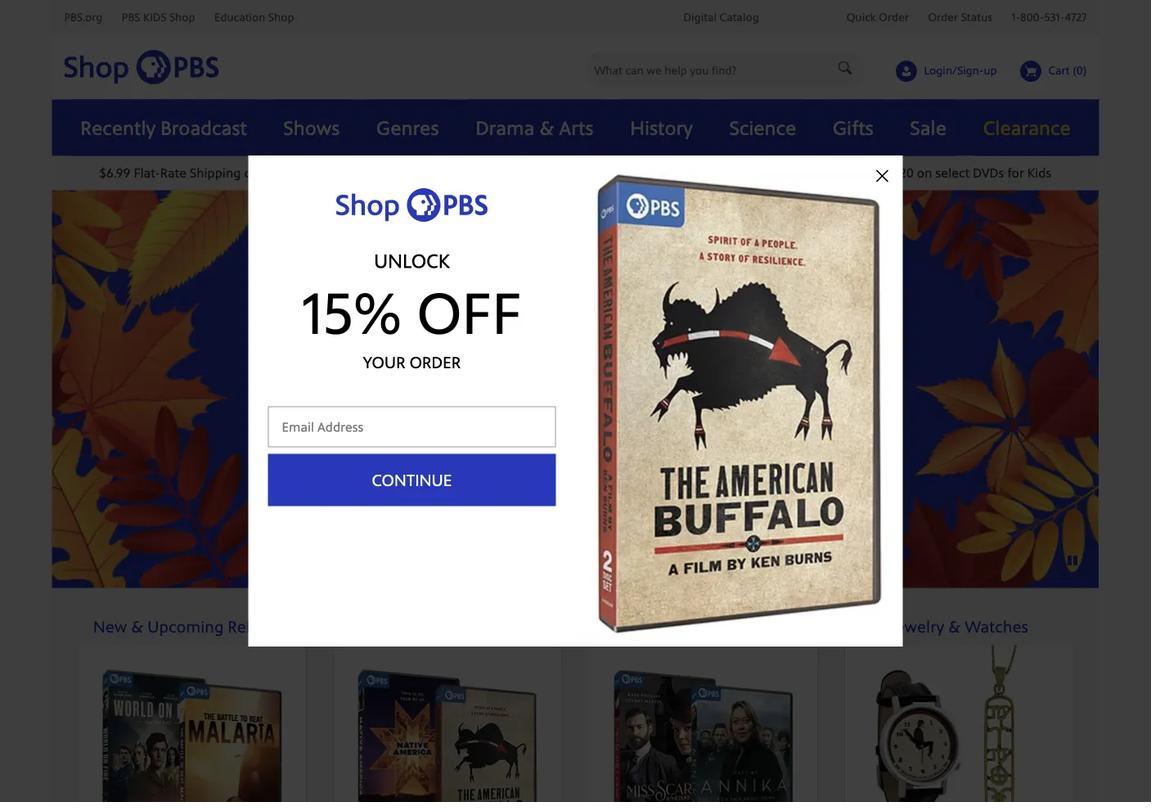 Task type: vqa. For each thing, say whether or not it's contained in the screenshot.
Popular
yes



Task type: describe. For each thing, give the bounding box(es) containing it.
pbs kids shop
[[122, 10, 195, 24]]

popular
[[663, 165, 708, 181]]

5 for $20
[[863, 165, 870, 181]]

buy 5 for $49 over 140 popular dvds link
[[533, 165, 742, 181]]

5 for $49
[[557, 165, 564, 181]]

)
[[1083, 63, 1087, 77]]

buy for buy 5 for $49 over 140 popular dvds
[[533, 165, 554, 181]]

quick order link
[[847, 10, 909, 24]]

up
[[984, 63, 997, 77]]

status
[[961, 10, 993, 24]]

digital catalog
[[684, 10, 759, 24]]

user image
[[896, 61, 917, 82]]

pbs kids shop link
[[122, 10, 195, 24]]

login/sign-up
[[924, 63, 997, 77]]

1 shop from the left
[[169, 10, 195, 24]]

cart
[[1049, 63, 1070, 77]]

rate
[[160, 165, 187, 181]]

flat-
[[134, 165, 160, 181]]

on for $20
[[917, 165, 933, 181]]

cart ( 0 )
[[1049, 63, 1087, 77]]

shipping
[[190, 165, 241, 181]]

order status
[[929, 10, 993, 24]]

pbs.org
[[64, 10, 103, 24]]

search icon image
[[838, 61, 852, 75]]

pause image
[[1068, 555, 1078, 566]]

digital catalog link
[[684, 10, 759, 24]]

order status link
[[929, 10, 993, 24]]

$20
[[893, 165, 914, 181]]

shop pbs logo image
[[64, 50, 219, 84]]

buy 5 for $20 on select dvds for kids link
[[839, 165, 1052, 181]]

quick order
[[847, 10, 909, 24]]

Search field text field
[[586, 52, 865, 88]]

1-800-531-4727 link
[[1012, 10, 1087, 24]]

code
[[351, 165, 380, 181]]



Task type: locate. For each thing, give the bounding box(es) containing it.
1 horizontal spatial 5
[[863, 165, 870, 181]]

order right quick
[[879, 10, 909, 24]]

shop
[[169, 10, 195, 24], [268, 10, 294, 24]]

on
[[244, 165, 260, 181], [917, 165, 933, 181]]

on left any
[[244, 165, 260, 181]]

2 shop from the left
[[268, 10, 294, 24]]

0 horizontal spatial buy
[[533, 165, 554, 181]]

harvest
[[383, 165, 436, 181]]

tab list
[[52, 550, 1100, 572]]

2 dvds from the left
[[973, 165, 1004, 181]]

1 horizontal spatial order
[[929, 10, 959, 24]]

dvds right popular
[[711, 165, 742, 181]]

5
[[557, 165, 564, 181], [863, 165, 870, 181]]

1 horizontal spatial for
[[873, 165, 890, 181]]

1 for from the left
[[567, 165, 584, 181]]

5 left $49
[[557, 165, 564, 181]]

pbs
[[122, 10, 140, 24]]

0 horizontal spatial shop
[[169, 10, 195, 24]]

800-
[[1021, 10, 1045, 24]]

140
[[641, 165, 660, 181]]

for
[[567, 165, 584, 181], [873, 165, 890, 181], [1008, 165, 1025, 181]]

quick
[[847, 10, 876, 24]]

1-
[[1012, 10, 1021, 24]]

education shop link
[[214, 10, 294, 24]]

2 on from the left
[[917, 165, 933, 181]]

over
[[612, 165, 637, 181]]

0 horizontal spatial order
[[879, 10, 909, 24]]

select
[[936, 165, 970, 181]]

kids
[[143, 10, 167, 24]]

buy 5 for $49 over 140 popular dvds
[[533, 165, 742, 181]]

pbs.org link
[[64, 10, 103, 24]]

1 buy from the left
[[533, 165, 554, 181]]

with
[[322, 165, 348, 181]]

0 horizontal spatial dvds
[[711, 165, 742, 181]]

2 for from the left
[[873, 165, 890, 181]]

login/sign-up button
[[896, 61, 997, 82]]

shop right education
[[268, 10, 294, 24]]

(
[[1073, 63, 1077, 77]]

buy 5 for $20 on select dvds for kids
[[839, 165, 1052, 181]]

education
[[214, 10, 266, 24]]

education shop
[[214, 10, 294, 24]]

on right $20
[[917, 165, 933, 181]]

2 5 from the left
[[863, 165, 870, 181]]

buy left $49
[[533, 165, 554, 181]]

1 order from the left
[[879, 10, 909, 24]]

dvds right select
[[973, 165, 1004, 181]]

$6.99
[[100, 165, 130, 181]]

2 order from the left
[[929, 10, 959, 24]]

for for $49
[[567, 165, 584, 181]]

shop right kids
[[169, 10, 195, 24]]

1-800-531-4727
[[1012, 10, 1087, 24]]

order
[[287, 165, 319, 181]]

531-
[[1045, 10, 1065, 24]]

digital
[[684, 10, 717, 24]]

1 horizontal spatial buy
[[839, 165, 860, 181]]

$6.99 flat-rate shipping on any order with code harvest
[[100, 165, 436, 181]]

0 horizontal spatial 5
[[557, 165, 564, 181]]

2 horizontal spatial for
[[1008, 165, 1025, 181]]

1 on from the left
[[244, 165, 260, 181]]

1 horizontal spatial on
[[917, 165, 933, 181]]

1 5 from the left
[[557, 165, 564, 181]]

order left status
[[929, 10, 959, 24]]

form
[[586, 52, 865, 88]]

2 buy from the left
[[839, 165, 860, 181]]

3 for from the left
[[1008, 165, 1025, 181]]

order
[[879, 10, 909, 24], [929, 10, 959, 24]]

login/sign-
[[924, 63, 984, 77]]

catalog
[[720, 10, 759, 24]]

any
[[263, 165, 284, 181]]

dvds
[[711, 165, 742, 181], [973, 165, 1004, 181]]

1 horizontal spatial dvds
[[973, 165, 1004, 181]]

on for shipping
[[244, 165, 260, 181]]

buy
[[533, 165, 554, 181], [839, 165, 860, 181]]

0 horizontal spatial on
[[244, 165, 260, 181]]

buy left $20
[[839, 165, 860, 181]]

0
[[1077, 63, 1083, 77]]

$6.99 flat-rate shipping on any order with code harvest link
[[100, 165, 436, 181]]

for for $20
[[873, 165, 890, 181]]

kids
[[1028, 165, 1052, 181]]

5 left $20
[[863, 165, 870, 181]]

buy for buy 5 for $20 on select dvds for kids
[[839, 165, 860, 181]]

for left kids
[[1008, 165, 1025, 181]]

for left $49
[[567, 165, 584, 181]]

1 dvds from the left
[[711, 165, 742, 181]]

cart image
[[1021, 61, 1042, 82]]

0 horizontal spatial for
[[567, 165, 584, 181]]

4727
[[1065, 10, 1087, 24]]

$49
[[588, 165, 608, 181]]

for left $20
[[873, 165, 890, 181]]

1 horizontal spatial shop
[[268, 10, 294, 24]]



